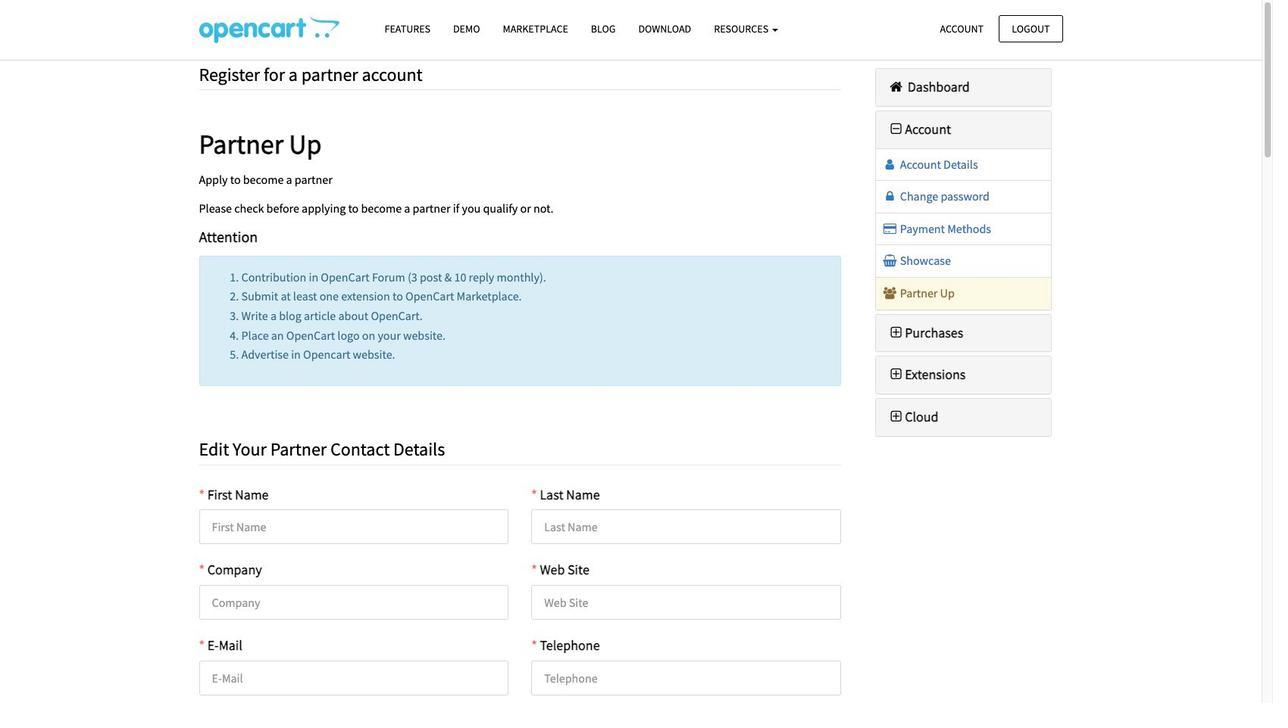 Task type: locate. For each thing, give the bounding box(es) containing it.
plus square o image down users image
[[887, 326, 905, 340]]

1 plus square o image from the top
[[887, 326, 905, 340]]

0 vertical spatial plus square o image
[[887, 326, 905, 340]]

plus square o image
[[887, 326, 905, 340], [887, 411, 905, 424]]

shopping basket image
[[882, 255, 898, 267]]

users image
[[882, 287, 898, 299]]

lock image
[[882, 190, 898, 202]]

1 vertical spatial plus square o image
[[887, 411, 905, 424]]

Web Site text field
[[531, 586, 841, 621]]

plus square o image down plus square o icon
[[887, 411, 905, 424]]

partner account image
[[199, 16, 339, 43]]

plus square o image
[[887, 369, 905, 382]]

Last Name text field
[[531, 510, 841, 545]]



Task type: describe. For each thing, give the bounding box(es) containing it.
2 plus square o image from the top
[[887, 411, 905, 424]]

First Name text field
[[199, 510, 509, 545]]

Company text field
[[199, 586, 509, 621]]

home image
[[887, 80, 905, 94]]

credit card image
[[882, 223, 898, 235]]

Telephone text field
[[531, 662, 841, 696]]

user image
[[882, 158, 898, 170]]

minus square o image
[[887, 123, 905, 136]]

E-Mail text field
[[199, 662, 509, 696]]



Task type: vqa. For each thing, say whether or not it's contained in the screenshot.
first plus square o image
yes



